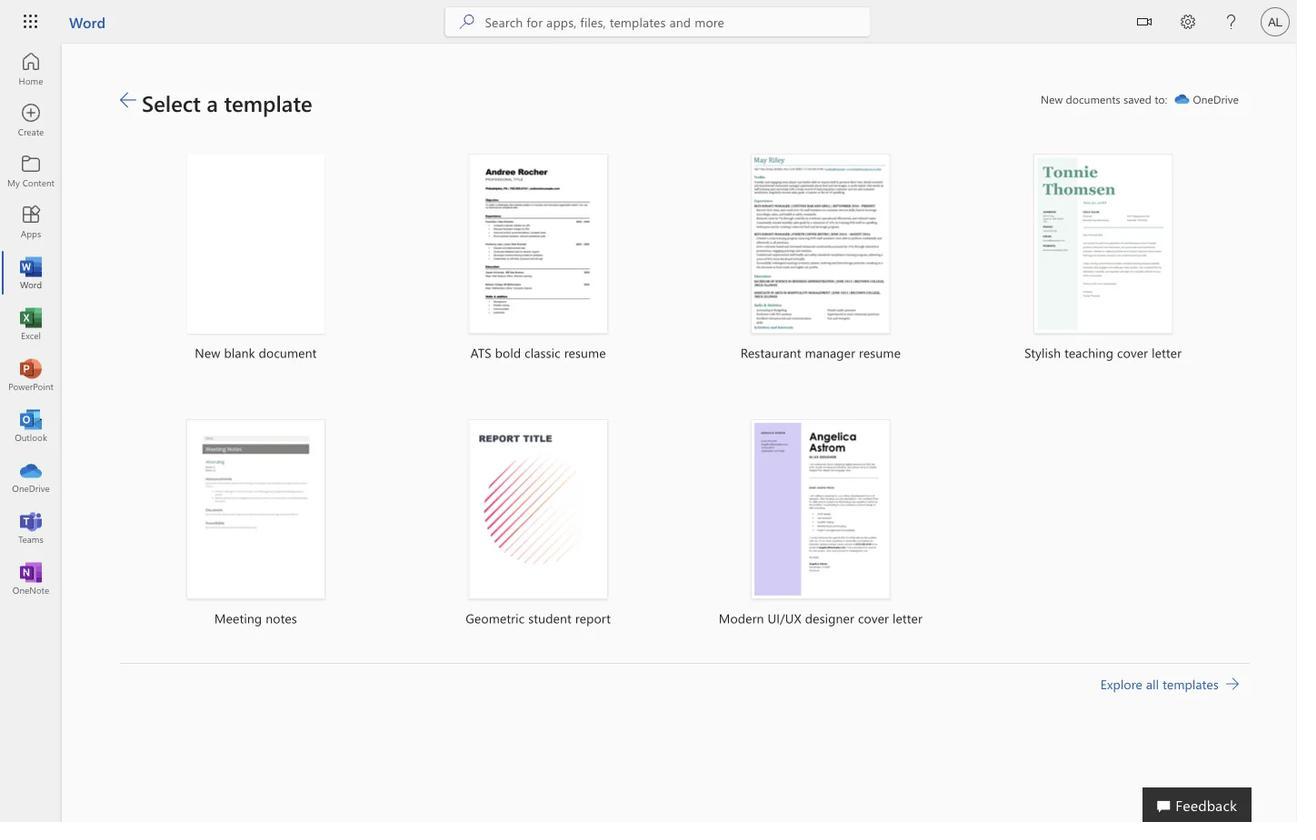 Task type: vqa. For each thing, say whether or not it's contained in the screenshot.
explore
yes



Task type: locate. For each thing, give the bounding box(es) containing it.
al button
[[1254, 0, 1298, 44]]

new blank document
[[195, 344, 317, 361]]

templates
[[1163, 676, 1220, 692]]

excel image
[[22, 315, 40, 333]]

resume right manager
[[860, 344, 901, 361]]

1 horizontal spatial resume
[[860, 344, 901, 361]]

letter inside modern ui/ux designer cover letter 'link'
[[893, 610, 923, 627]]

new
[[1041, 92, 1063, 106], [195, 344, 221, 361]]

1 vertical spatial cover
[[859, 610, 890, 627]]

new left documents
[[1041, 92, 1063, 106]]

new documents saved to:
[[1041, 92, 1168, 106]]

documents
[[1067, 92, 1121, 106]]

letter right teaching in the top right of the page
[[1152, 344, 1182, 361]]

0 vertical spatial cover
[[1118, 344, 1149, 361]]

1 horizontal spatial letter
[[1152, 344, 1182, 361]]

modern ui/ux designer cover letter link
[[685, 397, 957, 652]]

0 vertical spatial letter
[[1152, 344, 1182, 361]]

cover inside 'link'
[[859, 610, 890, 627]]

0 horizontal spatial new
[[195, 344, 221, 361]]

modern ui/ux designer cover letter
[[719, 610, 923, 627]]

ats bold classic resume link
[[403, 132, 674, 387]]

restaurant manager resume
[[741, 344, 901, 361]]

feedback
[[1176, 795, 1238, 814]]

None search field
[[445, 7, 871, 36]]

1 horizontal spatial new
[[1041, 92, 1063, 106]]

0 horizontal spatial letter
[[893, 610, 923, 627]]

geometric student report image
[[469, 419, 608, 599]]

new for new documents saved to:
[[1041, 92, 1063, 106]]

cover right designer
[[859, 610, 890, 627]]

meeting notes link
[[120, 397, 392, 652]]

resume right classic
[[565, 344, 606, 361]]

1 vertical spatial letter
[[893, 610, 923, 627]]

ats bold classic resume
[[471, 344, 606, 361]]

ats bold classic resume image
[[469, 154, 608, 334]]

Search box. Suggestions appear as you type. search field
[[485, 7, 871, 36]]

0 horizontal spatial resume
[[565, 344, 606, 361]]

stylish
[[1025, 344, 1062, 361]]

meeting notes
[[215, 610, 297, 627]]

al
[[1269, 15, 1283, 29]]

navigation
[[0, 44, 62, 604]]

new blank document link
[[120, 132, 392, 387]]

cover
[[1118, 344, 1149, 361], [859, 610, 890, 627]]

new inside templates element
[[195, 344, 221, 361]]

a
[[207, 88, 218, 117]]

0 vertical spatial new
[[1041, 92, 1063, 106]]

stylish teaching cover letter
[[1025, 344, 1182, 361]]

explore
[[1101, 676, 1143, 692]]

letter right designer
[[893, 610, 923, 627]]

designer
[[806, 610, 855, 627]]

ats
[[471, 344, 492, 361]]

1 vertical spatial new
[[195, 344, 221, 361]]

restaurant manager resume link
[[685, 132, 957, 387]]

powerpoint image
[[22, 366, 40, 384]]


[[1138, 15, 1152, 29]]

resume
[[565, 344, 606, 361], [860, 344, 901, 361]]

new left blank
[[195, 344, 221, 361]]

apps image
[[22, 213, 40, 231]]

1 resume from the left
[[565, 344, 606, 361]]

letter inside stylish teaching cover letter link
[[1152, 344, 1182, 361]]

template
[[224, 88, 313, 117]]

letter
[[1152, 344, 1182, 361], [893, 610, 923, 627]]

report
[[576, 610, 611, 627]]

restaurant
[[741, 344, 802, 361]]

geometric student report link
[[403, 397, 674, 652]]

modern ui/ux designer cover letter image
[[751, 419, 891, 599]]

notes
[[266, 610, 297, 627]]

word image
[[22, 264, 40, 282]]

cover right teaching in the top right of the page
[[1118, 344, 1149, 361]]

0 horizontal spatial cover
[[859, 610, 890, 627]]



Task type: describe. For each thing, give the bounding box(es) containing it.
stylish teaching cover letter link
[[968, 132, 1240, 387]]

outlook image
[[22, 417, 40, 435]]

saved
[[1124, 92, 1152, 106]]

document
[[259, 344, 317, 361]]

select
[[142, 88, 201, 117]]

manager
[[805, 344, 856, 361]]

explore all templates
[[1101, 676, 1220, 692]]

home image
[[22, 60, 40, 78]]

student
[[529, 610, 572, 627]]

onedrive
[[1194, 92, 1240, 106]]

geometric
[[466, 610, 525, 627]]

create image
[[22, 111, 40, 129]]

teaching
[[1065, 344, 1114, 361]]

onenote image
[[22, 569, 40, 588]]

 button
[[1123, 0, 1167, 47]]

templates element
[[120, 132, 1251, 664]]

word banner
[[0, 0, 1298, 47]]

meeting
[[215, 610, 262, 627]]

geometric student report
[[466, 610, 611, 627]]

feedback button
[[1143, 788, 1252, 822]]

stylish teaching cover letter image
[[1034, 154, 1174, 334]]

classic
[[525, 344, 561, 361]]

restaurant manager resume image
[[751, 154, 891, 334]]

2 resume from the left
[[860, 344, 901, 361]]

explore all templates link
[[1101, 675, 1240, 697]]

bold
[[495, 344, 521, 361]]

my content image
[[22, 162, 40, 180]]

1 horizontal spatial cover
[[1118, 344, 1149, 361]]

blank
[[224, 344, 255, 361]]

none search field inside word banner
[[445, 7, 871, 36]]

to:
[[1155, 92, 1168, 106]]

onedrive image
[[22, 467, 40, 486]]

select a template
[[142, 88, 313, 117]]

word
[[69, 12, 106, 31]]

all
[[1147, 676, 1160, 692]]

teams image
[[22, 518, 40, 537]]

ui/ux
[[768, 610, 802, 627]]

modern
[[719, 610, 765, 627]]

meeting notes image
[[186, 419, 325, 599]]

new for new blank document
[[195, 344, 221, 361]]



